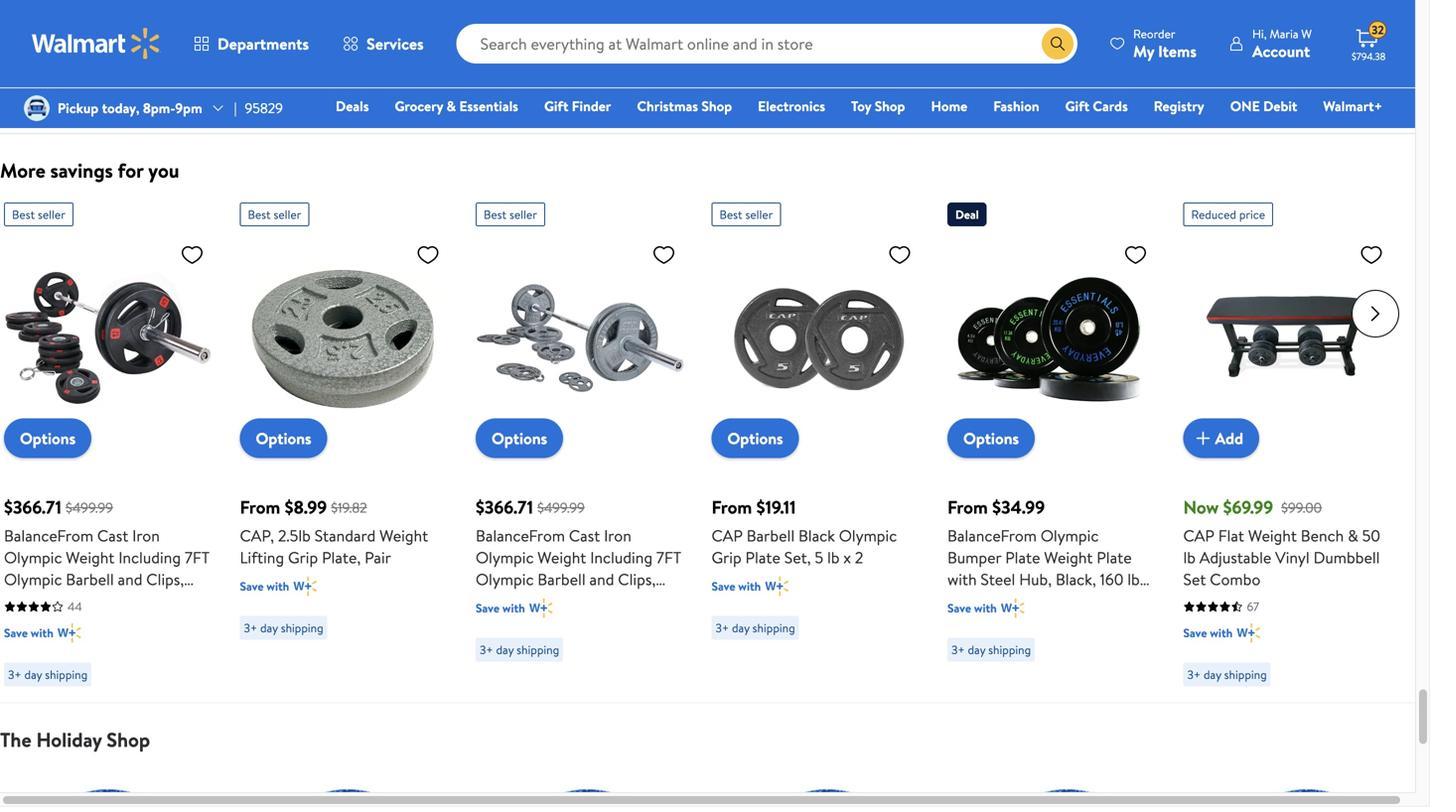 Task type: describe. For each thing, give the bounding box(es) containing it.
$99.00
[[1281, 498, 1322, 517]]

shipping for $34.99
[[989, 642, 1031, 659]]

options link for $34.99
[[948, 419, 1035, 458]]

0 horizontal spatial shop
[[107, 726, 150, 754]]

pair
[[365, 547, 391, 569]]

with for walmart plus image corresponding to $366.71
[[503, 600, 525, 617]]

0 horizontal spatial walmart plus image
[[57, 623, 81, 643]]

product group containing now $69.99
[[1183, 195, 1392, 695]]

1 link
[[572, 34, 620, 82]]

save with for $8.99
[[240, 578, 289, 595]]

1 $366.71 from the left
[[4, 495, 62, 520]]

2 $366.71 $499.99 balancefrom cast iron olympic weight including 7ft olympic barbell and clips, 300-pound set (255 pounds plates + 45 pounds barbell), multiple packages from the left
[[476, 495, 681, 656]]

items
[[1158, 40, 1197, 62]]

add
[[1215, 428, 1244, 449]]

2 packages from the left
[[536, 634, 599, 656]]

christmas shop
[[637, 96, 732, 116]]

black
[[799, 525, 835, 547]]

search icon image
[[1050, 36, 1066, 52]]

gift for gift cards
[[1065, 96, 1090, 116]]

shipping for $8.99
[[281, 620, 324, 637]]

standard
[[315, 525, 376, 547]]

set,
[[784, 547, 811, 569]]

with inside from $34.99 balancefrom olympic bumper plate weight plate with steel hub, black, 160 lbs set
[[948, 569, 977, 591]]

dumbbell
[[1314, 547, 1380, 569]]

95829
[[245, 98, 283, 118]]

more savings for you
[[0, 157, 179, 184]]

best for $499.99
[[484, 206, 507, 223]]

2 $366.71 from the left
[[476, 495, 533, 520]]

services button
[[326, 20, 441, 68]]

5
[[815, 547, 824, 569]]

cap, 2.5lb standard weight lifting grip plate, pair image
[[240, 235, 448, 443]]

the
[[0, 726, 31, 754]]

debit
[[1264, 96, 1298, 116]]

2 45 from the left
[[534, 612, 553, 634]]

add to favorites list, balancefrom olympic bumper plate weight plate with steel hub, black, 160 lbs set image
[[1124, 242, 1148, 267]]

hi, maria w account
[[1253, 25, 1312, 62]]

2 + from the left
[[521, 612, 531, 634]]

from $19.11 cap barbell black olympic grip plate set, 5 lb x 2
[[712, 495, 897, 569]]

$19.11
[[757, 495, 796, 520]]

1 300- from the left
[[4, 591, 38, 612]]

combo
[[1210, 569, 1261, 591]]

seller for $19.11
[[745, 206, 773, 223]]

1 iron from the left
[[132, 525, 160, 547]]

1 $499.99 from the left
[[66, 498, 113, 517]]

one debit link
[[1222, 95, 1307, 117]]

with for walmart plus image associated with from
[[974, 600, 997, 617]]

departments
[[218, 33, 309, 55]]

seller for $499.99
[[510, 206, 537, 223]]

save for $499.99
[[476, 600, 500, 617]]

services
[[367, 33, 424, 55]]

maria
[[1270, 25, 1299, 42]]

gift cards link
[[1056, 95, 1137, 117]]

$8.99
[[285, 495, 327, 520]]

from for $19.11
[[712, 495, 752, 520]]

2 clips, from the left
[[618, 569, 656, 591]]

cap barbell black olympic grip plate set, 5 lb x 2 image
[[712, 235, 920, 443]]

0 vertical spatial &
[[447, 96, 456, 116]]

plate for $19.11
[[746, 547, 781, 569]]

walmart plus image for from
[[1001, 599, 1024, 618]]

x
[[844, 547, 851, 569]]

$34.99
[[992, 495, 1045, 520]]

options link for $19.11
[[712, 419, 799, 458]]

1 best seller from the left
[[12, 206, 65, 223]]

shop for christmas shop
[[702, 96, 732, 116]]

steel
[[981, 569, 1016, 591]]

add button
[[1183, 419, 1260, 458]]

toy shop
[[851, 96, 905, 116]]

& inside now $69.99 $99.00 cap flat weight bench & 50 lb adjustable vinyl dumbbell set combo
[[1348, 525, 1359, 547]]

67
[[1247, 599, 1259, 615]]

christmas shop link
[[628, 95, 741, 117]]

Walmart Site-Wide search field
[[457, 24, 1078, 64]]

3 link
[[699, 34, 747, 82]]

save for $19.11
[[712, 578, 736, 595]]

holiday
[[36, 726, 102, 754]]

lb inside now $69.99 $99.00 cap flat weight bench & 50 lb adjustable vinyl dumbbell set combo
[[1183, 547, 1196, 569]]

3+ day shipping for $34.99
[[952, 642, 1031, 659]]

1 $366.71 $499.99 balancefrom cast iron olympic weight including 7ft olympic barbell and clips, 300-pound set (255 pounds plates + 45 pounds barbell), multiple packages from the left
[[4, 495, 210, 656]]

gift finder link
[[535, 95, 620, 117]]

3 product group from the left
[[476, 195, 684, 695]]

balancefrom cast iron olympic weight including 7ft olympic barbell and clips, 300-pound set (255 pounds plates + 45 pounds barbell), multiple packages image for 3+ day shipping
[[476, 235, 684, 443]]

9pm
[[175, 98, 202, 118]]

departments button
[[177, 20, 326, 68]]

cards
[[1093, 96, 1128, 116]]

weight for cap, 2.5lb standard weight lifting grip plate, pair
[[380, 525, 428, 547]]

save with for $34.99
[[948, 600, 997, 617]]

2 barbell), from the left
[[611, 612, 668, 634]]

add to favorites list, cap, 2.5lb standard weight lifting grip plate, pair image
[[416, 242, 440, 267]]

walmart plus image for $8.99
[[293, 577, 317, 597]]

lifting
[[240, 547, 284, 569]]

vinyl
[[1276, 547, 1310, 569]]

essentials
[[459, 96, 518, 116]]

$794.38
[[1352, 50, 1386, 63]]

1 clips, from the left
[[146, 569, 184, 591]]

my
[[1133, 40, 1155, 62]]

walmart+
[[1323, 96, 1383, 116]]

set inside now $69.99 $99.00 cap flat weight bench & 50 lb adjustable vinyl dumbbell set combo
[[1183, 569, 1206, 591]]

hub,
[[1019, 569, 1052, 591]]

savings
[[50, 157, 113, 184]]

electronics link
[[749, 95, 834, 117]]

next page image
[[856, 43, 879, 75]]

home
[[931, 96, 968, 116]]

pickup today, 8pm-9pm
[[58, 98, 202, 118]]

product group containing from $19.11
[[712, 195, 920, 695]]

44
[[68, 599, 82, 615]]

bench
[[1301, 525, 1344, 547]]

0 vertical spatial 2
[[655, 44, 664, 66]]

1
[[593, 44, 598, 66]]

registry
[[1154, 96, 1205, 116]]

weight inside now $69.99 $99.00 cap flat weight bench & 50 lb adjustable vinyl dumbbell set combo
[[1248, 525, 1297, 547]]

3+ for $499.99
[[480, 642, 493, 659]]

add to favorites list, cap barbell black olympic grip plate set, 5 lb x 2 image
[[888, 242, 912, 267]]

1 (255 from the left
[[112, 591, 143, 612]]

50
[[1362, 525, 1381, 547]]

flat
[[1219, 525, 1245, 547]]

reorder my items
[[1133, 25, 1197, 62]]

2 pound from the left
[[510, 591, 553, 612]]

8
[[799, 44, 808, 66]]

|
[[234, 98, 237, 118]]

2 cast from the left
[[569, 525, 600, 547]]

finder
[[572, 96, 611, 116]]

the holiday shop
[[0, 726, 150, 754]]

best for $19.11
[[720, 206, 743, 223]]

3+ for $19.11
[[716, 620, 729, 637]]

hi,
[[1253, 25, 1267, 42]]

walmart+ link
[[1314, 95, 1392, 117]]

from $8.99 $19.82 cap, 2.5lb standard weight lifting grip plate, pair
[[240, 495, 428, 569]]

1 best from the left
[[12, 206, 35, 223]]

day for $499.99
[[496, 642, 514, 659]]

lbs
[[1128, 569, 1147, 591]]

1 45 from the left
[[63, 612, 81, 634]]

3+ day shipping for $499.99
[[480, 642, 559, 659]]

3+ for $34.99
[[952, 642, 965, 659]]

add to cart image
[[1191, 427, 1215, 451]]

1 options from the left
[[20, 428, 76, 450]]

pickup
[[58, 98, 99, 118]]

$19.82
[[331, 498, 367, 517]]

fashion
[[993, 96, 1040, 116]]

deals
[[336, 96, 369, 116]]

best seller for $8.99
[[248, 206, 301, 223]]



Task type: locate. For each thing, give the bounding box(es) containing it.
0 horizontal spatial plates
[[4, 612, 46, 634]]

5 options link from the left
[[948, 419, 1035, 458]]

for
[[118, 157, 144, 184]]

cap
[[712, 525, 743, 547], [1183, 525, 1215, 547]]

0 horizontal spatial pound
[[38, 591, 81, 612]]

cap down now
[[1183, 525, 1215, 547]]

1 horizontal spatial balancefrom
[[476, 525, 565, 547]]

best
[[12, 206, 35, 223], [248, 206, 271, 223], [484, 206, 507, 223], [720, 206, 743, 223]]

cap,
[[240, 525, 274, 547]]

3+ day shipping for $19.11
[[716, 620, 795, 637]]

bumper
[[948, 547, 1002, 569]]

1 horizontal spatial balancefrom cast iron olympic weight including 7ft olympic barbell and clips, 300-pound set (255 pounds plates + 45 pounds barbell), multiple packages image
[[476, 235, 684, 443]]

1 horizontal spatial 7ft
[[657, 547, 681, 569]]

1 horizontal spatial $366.71 $499.99 balancefrom cast iron olympic weight including 7ft olympic barbell and clips, 300-pound set (255 pounds plates + 45 pounds barbell), multiple packages
[[476, 495, 681, 656]]

product group
[[4, 195, 212, 695], [240, 195, 448, 695], [476, 195, 684, 695], [712, 195, 920, 695], [948, 195, 1156, 695], [1183, 195, 1392, 695]]

add to favorites list, balancefrom cast iron olympic weight including 7ft olympic barbell and clips, 300-pound set (255 pounds plates + 45 pounds barbell), multiple packages image
[[180, 242, 204, 267], [652, 242, 676, 267]]

2 lb from the left
[[1183, 547, 1196, 569]]

2 and from the left
[[590, 569, 614, 591]]

6 product group from the left
[[1183, 195, 1392, 695]]

1 lb from the left
[[827, 547, 840, 569]]

0 horizontal spatial $499.99
[[66, 498, 113, 517]]

walmart image
[[32, 28, 161, 60]]

0 horizontal spatial $366.71 $499.99 balancefrom cast iron olympic weight including 7ft olympic barbell and clips, 300-pound set (255 pounds plates + 45 pounds barbell), multiple packages
[[4, 495, 210, 656]]

2 horizontal spatial from
[[948, 495, 988, 520]]

2 best from the left
[[248, 206, 271, 223]]

barbell),
[[139, 612, 196, 634], [611, 612, 668, 634]]

0 horizontal spatial barbell),
[[139, 612, 196, 634]]

next slide for more savings for you list image
[[1352, 290, 1400, 338]]

balancefrom
[[4, 525, 93, 547], [476, 525, 565, 547], [948, 525, 1037, 547]]

lb
[[827, 547, 840, 569], [1183, 547, 1196, 569]]

1 horizontal spatial barbell
[[538, 569, 586, 591]]

2 multiple from the left
[[476, 634, 532, 656]]

plate for $34.99
[[1097, 547, 1132, 569]]

1 horizontal spatial including
[[590, 547, 653, 569]]

2 balancefrom from the left
[[476, 525, 565, 547]]

45
[[63, 612, 81, 634], [534, 612, 553, 634]]

walmart plus image for $19.11
[[765, 577, 788, 597]]

 image
[[24, 95, 50, 121]]

save for $8.99
[[240, 578, 264, 595]]

2 link
[[635, 34, 683, 82]]

1 seller from the left
[[38, 206, 65, 223]]

4 best from the left
[[720, 206, 743, 223]]

3+ day shipping for $8.99
[[244, 620, 324, 637]]

walmart plus image for $366.71
[[529, 599, 553, 618]]

day for $19.11
[[732, 620, 750, 637]]

shop right toy in the top right of the page
[[875, 96, 905, 116]]

2 options link from the left
[[240, 419, 327, 458]]

options link for $8.99
[[240, 419, 327, 458]]

with for walmart plus icon for $19.11
[[738, 578, 761, 595]]

1 and from the left
[[118, 569, 143, 591]]

with for the right walmart plus icon
[[1210, 625, 1233, 642]]

shop
[[702, 96, 732, 116], [875, 96, 905, 116], [107, 726, 150, 754]]

grip
[[288, 547, 318, 569], [712, 547, 742, 569]]

best seller for $19.11
[[720, 206, 773, 223]]

options for $19.11
[[728, 428, 783, 450]]

walmart plus image
[[529, 599, 553, 618], [1001, 599, 1024, 618], [57, 623, 81, 643]]

weight for balancefrom olympic bumper plate weight plate with steel hub, black, 160 lbs set
[[1044, 547, 1093, 569]]

0 horizontal spatial cast
[[97, 525, 128, 547]]

2 balancefrom cast iron olympic weight including 7ft olympic barbell and clips, 300-pound set (255 pounds plates + 45 pounds barbell), multiple packages image from the left
[[476, 235, 684, 443]]

cap left set,
[[712, 525, 743, 547]]

balancefrom for balancefrom olympic bumper plate weight plate with steel hub, black, 160 lbs set
[[948, 525, 1037, 547]]

3 best seller from the left
[[484, 206, 537, 223]]

3+ for $8.99
[[244, 620, 257, 637]]

3+ day shipping
[[244, 620, 324, 637], [716, 620, 795, 637], [480, 642, 559, 659], [952, 642, 1031, 659], [8, 667, 88, 683], [1187, 667, 1267, 683]]

1 horizontal spatial multiple
[[476, 634, 532, 656]]

day for $8.99
[[260, 620, 278, 637]]

2 plates from the left
[[476, 612, 517, 634]]

from inside from $19.11 cap barbell black olympic grip plate set, 5 lb x 2
[[712, 495, 752, 520]]

with for walmart plus icon corresponding to $8.99
[[267, 578, 289, 595]]

0 horizontal spatial walmart plus image
[[293, 577, 317, 597]]

1 horizontal spatial $499.99
[[537, 498, 585, 517]]

deals link
[[327, 95, 378, 117]]

0 horizontal spatial cap
[[712, 525, 743, 547]]

0 horizontal spatial balancefrom cast iron olympic weight including 7ft olympic barbell and clips, 300-pound set (255 pounds plates + 45 pounds barbell), multiple packages image
[[4, 235, 212, 443]]

one
[[1230, 96, 1260, 116]]

set inside from $34.99 balancefrom olympic bumper plate weight plate with steel hub, black, 160 lbs set
[[948, 591, 970, 612]]

1 including from the left
[[118, 547, 181, 569]]

with
[[948, 569, 977, 591], [267, 578, 289, 595], [738, 578, 761, 595], [503, 600, 525, 617], [974, 600, 997, 617], [31, 625, 53, 642], [1210, 625, 1233, 642]]

2 horizontal spatial balancefrom
[[948, 525, 1037, 547]]

price
[[1239, 206, 1265, 223]]

reduced price
[[1191, 206, 1265, 223]]

$69.99
[[1223, 495, 1273, 520]]

& left '50'
[[1348, 525, 1359, 547]]

toy shop link
[[842, 95, 914, 117]]

0 horizontal spatial and
[[118, 569, 143, 591]]

2 grip from the left
[[712, 547, 742, 569]]

shop right the holiday
[[107, 726, 150, 754]]

plate right bumper
[[1005, 547, 1041, 569]]

0 horizontal spatial clips,
[[146, 569, 184, 591]]

barbell inside from $19.11 cap barbell black olympic grip plate set, 5 lb x 2
[[747, 525, 795, 547]]

8pm-
[[143, 98, 175, 118]]

1 product group from the left
[[4, 195, 212, 695]]

1 vertical spatial 2
[[855, 547, 864, 569]]

2 inside from $19.11 cap barbell black olympic grip plate set, 5 lb x 2
[[855, 547, 864, 569]]

5 options from the left
[[963, 428, 1019, 450]]

1 horizontal spatial +
[[521, 612, 531, 634]]

1 vertical spatial &
[[1348, 525, 1359, 547]]

weight inside from $34.99 balancefrom olympic bumper plate weight plate with steel hub, black, 160 lbs set
[[1044, 547, 1093, 569]]

gift left 'finder'
[[544, 96, 569, 116]]

registry link
[[1145, 95, 1214, 117]]

1 + from the left
[[49, 612, 59, 634]]

1 horizontal spatial packages
[[536, 634, 599, 656]]

1 horizontal spatial walmart plus image
[[765, 577, 788, 597]]

(255
[[112, 591, 143, 612], [584, 591, 615, 612]]

add to favorites list, balancefrom cast iron olympic weight including 7ft olympic barbell and clips, 300-pound set (255 pounds plates + 45 pounds barbell), multiple packages image for 3+ day shipping
[[652, 242, 676, 267]]

including
[[118, 547, 181, 569], [590, 547, 653, 569]]

3+
[[244, 620, 257, 637], [716, 620, 729, 637], [480, 642, 493, 659], [952, 642, 965, 659], [8, 667, 21, 683], [1187, 667, 1201, 683]]

add to favorites list, cap flat weight bench & 50 lb adjustable vinyl dumbbell set combo image
[[1360, 242, 1384, 267]]

product group containing from $34.99
[[948, 195, 1156, 695]]

0 horizontal spatial &
[[447, 96, 456, 116]]

plate left set,
[[746, 547, 781, 569]]

iron
[[132, 525, 160, 547], [604, 525, 632, 547]]

2 300- from the left
[[476, 591, 510, 612]]

2 (255 from the left
[[584, 591, 615, 612]]

0 horizontal spatial packages
[[64, 634, 127, 656]]

4 seller from the left
[[745, 206, 773, 223]]

home link
[[922, 95, 977, 117]]

adjustable
[[1200, 547, 1272, 569]]

save with for $499.99
[[476, 600, 525, 617]]

lb inside from $19.11 cap barbell black olympic grip plate set, 5 lb x 2
[[827, 547, 840, 569]]

2 options from the left
[[256, 428, 312, 450]]

3 from from the left
[[948, 495, 988, 520]]

from for $8.99
[[240, 495, 280, 520]]

grip inside from $19.11 cap barbell black olympic grip plate set, 5 lb x 2
[[712, 547, 742, 569]]

$366.71
[[4, 495, 62, 520], [476, 495, 533, 520]]

1 horizontal spatial 45
[[534, 612, 553, 634]]

multiple
[[4, 634, 60, 656], [476, 634, 532, 656]]

2 product group from the left
[[240, 195, 448, 695]]

balancefrom cast iron olympic weight including 7ft olympic barbell and clips, 300-pound set (255 pounds plates + 45 pounds barbell), multiple packages image
[[4, 235, 212, 443], [476, 235, 684, 443]]

w
[[1302, 25, 1312, 42]]

2 seller from the left
[[274, 206, 301, 223]]

3 best from the left
[[484, 206, 507, 223]]

deal
[[956, 206, 979, 223]]

plates
[[4, 612, 46, 634], [476, 612, 517, 634]]

gift cards
[[1065, 96, 1128, 116]]

reduced
[[1191, 206, 1237, 223]]

1 plate from the left
[[746, 547, 781, 569]]

clips,
[[146, 569, 184, 591], [618, 569, 656, 591]]

1 multiple from the left
[[4, 634, 60, 656]]

3
[[719, 44, 727, 66]]

0 horizontal spatial multiple
[[4, 634, 60, 656]]

weight inside from $8.99 $19.82 cap, 2.5lb standard weight lifting grip plate, pair
[[380, 525, 428, 547]]

shop down 3 link
[[702, 96, 732, 116]]

from inside from $8.99 $19.82 cap, 2.5lb standard weight lifting grip plate, pair
[[240, 495, 280, 520]]

options for $34.99
[[963, 428, 1019, 450]]

0 horizontal spatial 7ft
[[185, 547, 210, 569]]

1 horizontal spatial and
[[590, 569, 614, 591]]

balancefrom for balancefrom cast iron olympic weight including 7ft olympic barbell and clips, 300-pound set (255 pounds plates + 45 pounds barbell), multiple packages
[[476, 525, 565, 547]]

grip left set,
[[712, 547, 742, 569]]

0 horizontal spatial 2
[[655, 44, 664, 66]]

2 horizontal spatial shop
[[875, 96, 905, 116]]

0 horizontal spatial from
[[240, 495, 280, 520]]

0 horizontal spatial plate
[[746, 547, 781, 569]]

save with for $19.11
[[712, 578, 761, 595]]

seller for $8.99
[[274, 206, 301, 223]]

save for $34.99
[[948, 600, 971, 617]]

1 horizontal spatial $366.71
[[476, 495, 533, 520]]

2 horizontal spatial walmart plus image
[[1001, 599, 1024, 618]]

best for $8.99
[[248, 206, 271, 223]]

1 horizontal spatial pound
[[510, 591, 553, 612]]

1 horizontal spatial clips,
[[618, 569, 656, 591]]

lb left the adjustable
[[1183, 547, 1196, 569]]

5 product group from the left
[[948, 195, 1156, 695]]

packages
[[64, 634, 127, 656], [536, 634, 599, 656]]

3 options link from the left
[[476, 419, 563, 458]]

2 horizontal spatial walmart plus image
[[1237, 623, 1260, 643]]

barbell
[[747, 525, 795, 547], [66, 569, 114, 591], [538, 569, 586, 591]]

weight
[[380, 525, 428, 547], [1248, 525, 1297, 547], [66, 547, 115, 569], [538, 547, 586, 569], [1044, 547, 1093, 569]]

2 right x
[[855, 547, 864, 569]]

gift left cards
[[1065, 96, 1090, 116]]

32
[[1372, 22, 1384, 38]]

1 cast from the left
[[97, 525, 128, 547]]

& right grocery
[[447, 96, 456, 116]]

0 horizontal spatial including
[[118, 547, 181, 569]]

0 horizontal spatial lb
[[827, 547, 840, 569]]

cap inside from $19.11 cap barbell black olympic grip plate set, 5 lb x 2
[[712, 525, 743, 547]]

1 horizontal spatial barbell),
[[611, 612, 668, 634]]

160
[[1100, 569, 1124, 591]]

2
[[655, 44, 664, 66], [855, 547, 864, 569]]

from $34.99 balancefrom olympic bumper plate weight plate with steel hub, black, 160 lbs set
[[948, 495, 1147, 612]]

day
[[260, 620, 278, 637], [732, 620, 750, 637], [496, 642, 514, 659], [968, 642, 986, 659], [24, 667, 42, 683], [1204, 667, 1222, 683]]

from inside from $34.99 balancefrom olympic bumper plate weight plate with steel hub, black, 160 lbs set
[[948, 495, 988, 520]]

options for $8.99
[[256, 428, 312, 450]]

2 gift from the left
[[1065, 96, 1090, 116]]

reorder
[[1133, 25, 1176, 42]]

1 horizontal spatial 2
[[855, 547, 864, 569]]

from up cap,
[[240, 495, 280, 520]]

4 options link from the left
[[712, 419, 799, 458]]

pound
[[38, 591, 81, 612], [510, 591, 553, 612]]

1 options link from the left
[[4, 419, 92, 458]]

from for $34.99
[[948, 495, 988, 520]]

with for leftmost walmart plus image
[[31, 625, 53, 642]]

one debit
[[1230, 96, 1298, 116]]

2 plate from the left
[[1005, 547, 1041, 569]]

0 horizontal spatial balancefrom
[[4, 525, 93, 547]]

1 7ft from the left
[[185, 547, 210, 569]]

3 seller from the left
[[510, 206, 537, 223]]

now
[[1183, 495, 1219, 520]]

0 horizontal spatial grip
[[288, 547, 318, 569]]

shipping for $499.99
[[517, 642, 559, 659]]

1 gift from the left
[[544, 96, 569, 116]]

account
[[1253, 40, 1310, 62]]

1 grip from the left
[[288, 547, 318, 569]]

1 horizontal spatial plate
[[1005, 547, 1041, 569]]

4 best seller from the left
[[720, 206, 773, 223]]

1 packages from the left
[[64, 634, 127, 656]]

plate right the black,
[[1097, 547, 1132, 569]]

1 horizontal spatial cast
[[569, 525, 600, 547]]

1 horizontal spatial shop
[[702, 96, 732, 116]]

add to favorites list, balancefrom cast iron olympic weight including 7ft olympic barbell and clips, 300-pound set (255 pounds plates + 45 pounds barbell), multiple packages image for save with
[[180, 242, 204, 267]]

3 plate from the left
[[1097, 547, 1132, 569]]

1 horizontal spatial (255
[[584, 591, 615, 612]]

2 horizontal spatial plate
[[1097, 547, 1132, 569]]

gift for gift finder
[[544, 96, 569, 116]]

0 horizontal spatial $366.71
[[4, 495, 62, 520]]

walmart plus image
[[293, 577, 317, 597], [765, 577, 788, 597], [1237, 623, 1260, 643]]

2 from from the left
[[712, 495, 752, 520]]

1 horizontal spatial gift
[[1065, 96, 1090, 116]]

grip left plate,
[[288, 547, 318, 569]]

cap inside now $69.99 $99.00 cap flat weight bench & 50 lb adjustable vinyl dumbbell set combo
[[1183, 525, 1215, 547]]

grip inside from $8.99 $19.82 cap, 2.5lb standard weight lifting grip plate, pair
[[288, 547, 318, 569]]

...
[[759, 47, 768, 69]]

2 cap from the left
[[1183, 525, 1215, 547]]

plate,
[[322, 547, 361, 569]]

3 balancefrom from the left
[[948, 525, 1037, 547]]

1 horizontal spatial &
[[1348, 525, 1359, 547]]

day for $34.99
[[968, 642, 986, 659]]

1 pound from the left
[[38, 591, 81, 612]]

plate inside from $19.11 cap barbell black olympic grip plate set, 5 lb x 2
[[746, 547, 781, 569]]

1 from from the left
[[240, 495, 280, 520]]

shop for toy shop
[[875, 96, 905, 116]]

0 horizontal spatial iron
[[132, 525, 160, 547]]

0 horizontal spatial gift
[[544, 96, 569, 116]]

lb left x
[[827, 547, 840, 569]]

1 horizontal spatial iron
[[604, 525, 632, 547]]

shipping for $19.11
[[753, 620, 795, 637]]

best seller
[[12, 206, 65, 223], [248, 206, 301, 223], [484, 206, 537, 223], [720, 206, 773, 223]]

1 horizontal spatial grip
[[712, 547, 742, 569]]

gift finder
[[544, 96, 611, 116]]

options for $499.99
[[492, 428, 547, 450]]

0 horizontal spatial add to favorites list, balancefrom cast iron olympic weight including 7ft olympic barbell and clips, 300-pound set (255 pounds plates + 45 pounds barbell), multiple packages image
[[180, 242, 204, 267]]

3 options from the left
[[492, 428, 547, 450]]

2 best seller from the left
[[248, 206, 301, 223]]

| 95829
[[234, 98, 283, 118]]

pounds
[[147, 591, 197, 612], [619, 591, 669, 612], [85, 612, 135, 634], [557, 612, 607, 634]]

walmart plus image down set,
[[765, 577, 788, 597]]

2 $499.99 from the left
[[537, 498, 585, 517]]

1 horizontal spatial cap
[[1183, 525, 1215, 547]]

options link
[[4, 419, 92, 458], [240, 419, 327, 458], [476, 419, 563, 458], [712, 419, 799, 458], [948, 419, 1035, 458]]

2 up christmas
[[655, 44, 664, 66]]

olympic inside from $19.11 cap barbell black olympic grip plate set, 5 lb x 2
[[839, 525, 897, 547]]

balancefrom cast iron olympic weight including 7ft olympic barbell and clips, 300-pound set (255 pounds plates + 45 pounds barbell), multiple packages image for save with
[[4, 235, 212, 443]]

1 balancefrom from the left
[[4, 525, 93, 547]]

0 horizontal spatial 300-
[[4, 591, 38, 612]]

product group containing from $8.99
[[240, 195, 448, 695]]

4 options from the left
[[728, 428, 783, 450]]

&
[[447, 96, 456, 116], [1348, 525, 1359, 547]]

list
[[0, 753, 1427, 808]]

best seller for $499.99
[[484, 206, 537, 223]]

save with
[[240, 578, 289, 595], [712, 578, 761, 595], [476, 600, 525, 617], [948, 600, 997, 617], [4, 625, 53, 642], [1183, 625, 1233, 642]]

1 horizontal spatial add to favorites list, balancefrom cast iron olympic weight including 7ft olympic barbell and clips, 300-pound set (255 pounds plates + 45 pounds barbell), multiple packages image
[[652, 242, 676, 267]]

1 cap from the left
[[712, 525, 743, 547]]

cap flat weight bench & 50 lb adjustable vinyl dumbbell set combo image
[[1183, 235, 1392, 443]]

balancefrom olympic bumper plate weight plate with steel hub, black, 160 lbs set image
[[948, 235, 1156, 443]]

fashion link
[[985, 95, 1049, 117]]

1 horizontal spatial lb
[[1183, 547, 1196, 569]]

1 horizontal spatial plates
[[476, 612, 517, 634]]

0 horizontal spatial barbell
[[66, 569, 114, 591]]

1 horizontal spatial walmart plus image
[[529, 599, 553, 618]]

2.5lb
[[278, 525, 311, 547]]

1 barbell), from the left
[[139, 612, 196, 634]]

you
[[148, 157, 179, 184]]

0 horizontal spatial 45
[[63, 612, 81, 634]]

options link for $499.99
[[476, 419, 563, 458]]

2 7ft from the left
[[657, 547, 681, 569]]

christmas
[[637, 96, 698, 116]]

0 horizontal spatial +
[[49, 612, 59, 634]]

0 horizontal spatial (255
[[112, 591, 143, 612]]

2 iron from the left
[[604, 525, 632, 547]]

1 horizontal spatial 300-
[[476, 591, 510, 612]]

from left $19.11
[[712, 495, 752, 520]]

1 balancefrom cast iron olympic weight including 7ft olympic barbell and clips, 300-pound set (255 pounds plates + 45 pounds barbell), multiple packages image from the left
[[4, 235, 212, 443]]

4 product group from the left
[[712, 195, 920, 695]]

olympic inside from $34.99 balancefrom olympic bumper plate weight plate with steel hub, black, 160 lbs set
[[1041, 525, 1099, 547]]

weight for balancefrom cast iron olympic weight including 7ft olympic barbell and clips, 300-pound set (255 pounds plates + 45 pounds barbell), multiple packages
[[538, 547, 586, 569]]

electronics
[[758, 96, 825, 116]]

1 plates from the left
[[4, 612, 46, 634]]

balancefrom inside from $34.99 balancefrom olympic bumper plate weight plate with steel hub, black, 160 lbs set
[[948, 525, 1037, 547]]

7ft
[[185, 547, 210, 569], [657, 547, 681, 569]]

1 horizontal spatial from
[[712, 495, 752, 520]]

Search search field
[[457, 24, 1078, 64]]

2 including from the left
[[590, 547, 653, 569]]

walmart plus image down 2.5lb in the bottom left of the page
[[293, 577, 317, 597]]

from up bumper
[[948, 495, 988, 520]]

1 add to favorites list, balancefrom cast iron olympic weight including 7ft olympic barbell and clips, 300-pound set (255 pounds plates + 45 pounds barbell), multiple packages image from the left
[[180, 242, 204, 267]]

now $69.99 $99.00 cap flat weight bench & 50 lb adjustable vinyl dumbbell set combo
[[1183, 495, 1381, 591]]

2 horizontal spatial barbell
[[747, 525, 795, 547]]

2 add to favorites list, balancefrom cast iron olympic weight including 7ft olympic barbell and clips, 300-pound set (255 pounds plates + 45 pounds barbell), multiple packages image from the left
[[652, 242, 676, 267]]

walmart plus image down 67
[[1237, 623, 1260, 643]]



Task type: vqa. For each thing, say whether or not it's contained in the screenshot.
the Multiple
yes



